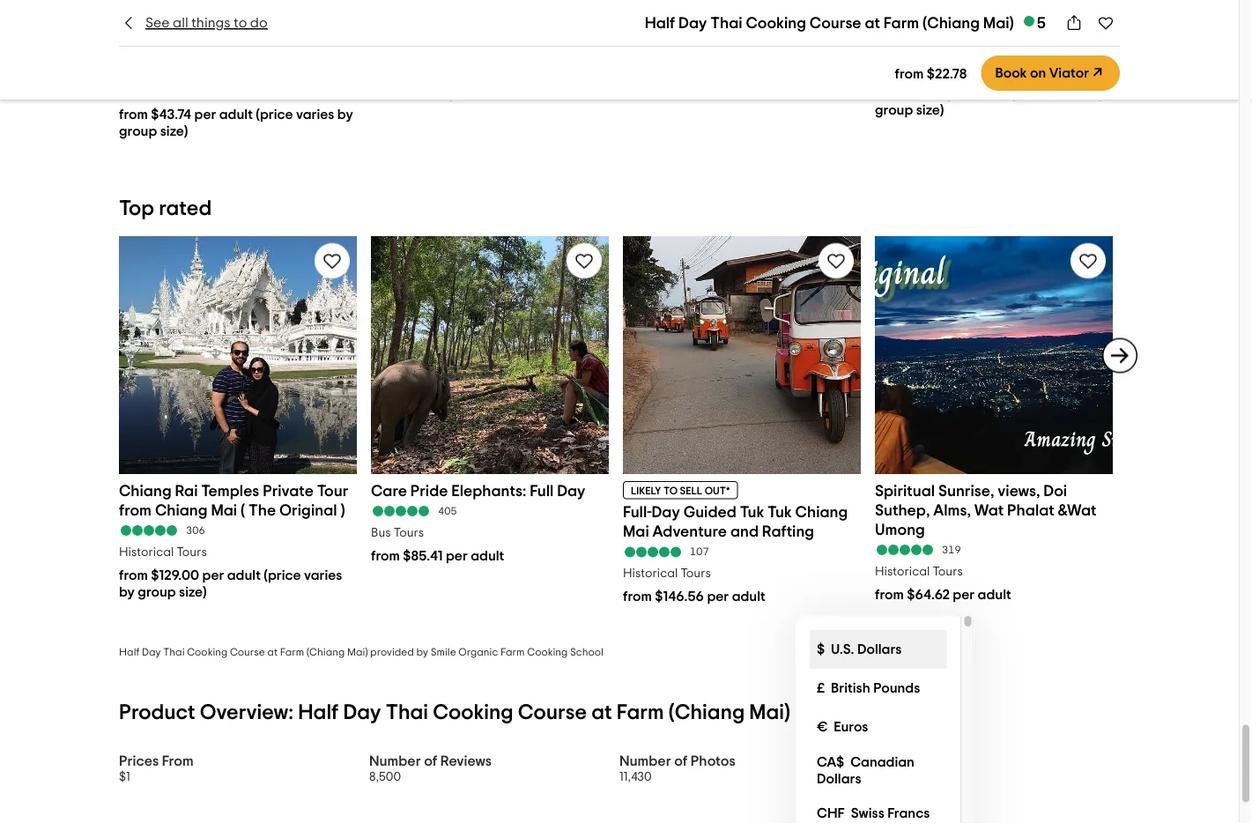 Task type: vqa. For each thing, say whether or not it's contained in the screenshot.
second "The" from the right
no



Task type: locate. For each thing, give the bounding box(es) containing it.
dollars
[[857, 642, 902, 656], [817, 771, 861, 785]]

2 vertical spatial mai
[[623, 523, 649, 539]]

doi
[[201, 3, 225, 19], [1044, 482, 1067, 498]]

tours for spiritual sunrise, views, doi suthep, alms, wat phalat &wat umong
[[933, 565, 963, 577]]

107
[[690, 546, 709, 557]]

dollars up £  british pounds
[[857, 642, 902, 656]]

at for half day thai cooking course at farm (chiang mai)
[[865, 15, 880, 31]]

from up from $18.51
[[895, 67, 924, 81]]

$22.78
[[927, 67, 967, 81]]

farm up the overview:
[[280, 647, 304, 657]]

from left $64.62
[[875, 587, 904, 601]]

tuk up and
[[740, 504, 764, 520]]

watching
[[667, 44, 721, 57]]

thai up product
[[163, 647, 185, 657]]

number inside number of photos 11,430
[[620, 754, 671, 768]]

historical for $129.00
[[119, 545, 174, 558]]

1 horizontal spatial tuk
[[768, 504, 792, 520]]

historical up the $146.56
[[623, 567, 678, 579]]

1 vertical spatial thai
[[163, 647, 185, 657]]

2 horizontal spatial at
[[865, 15, 880, 31]]

1 horizontal spatial number
[[620, 754, 671, 768]]

from down 'bus' at bottom
[[371, 548, 400, 562]]

guided
[[684, 504, 737, 520]]

size) down the $129.00
[[179, 584, 207, 598]]

0 vertical spatial mai)
[[983, 15, 1014, 31]]

0 horizontal spatial mai)
[[347, 647, 368, 657]]

of
[[424, 754, 437, 768], [674, 754, 688, 768]]

size) for $43.74
[[160, 124, 188, 138]]

chiang up "rafting"
[[795, 504, 848, 520]]

0 horizontal spatial number
[[369, 754, 421, 768]]

historical up from $18.51
[[875, 64, 930, 76]]

1 vertical spatial at
[[267, 647, 278, 657]]

save to a trip image for care pride elephants: full day
[[574, 250, 595, 271]]

1 vertical spatial course
[[230, 647, 265, 657]]

historical for $18.51
[[875, 64, 930, 76]]

tour
[[317, 482, 348, 498]]

at down school
[[591, 702, 612, 723]]

francs
[[888, 806, 930, 820]]

mai down waterfall
[[238, 42, 264, 58]]

from for from $18.51
[[875, 86, 904, 100]]

per right $85.41
[[446, 548, 468, 562]]

half for half day thai cooking course at farm (chiang mai) provided by smile organic farm cooking school
[[119, 647, 140, 657]]

thai right 69
[[711, 15, 743, 31]]

2 of from the left
[[674, 754, 688, 768]]

(chiang up the 99
[[923, 15, 980, 31]]

half right the overview:
[[298, 702, 339, 723]]

historical for $64.62
[[875, 565, 930, 577]]

from left $43.74
[[119, 107, 148, 121]]

(price down '5.0 of 5 bubbles. 306 reviews' element
[[264, 567, 301, 581]]

405
[[438, 505, 457, 516]]

group
[[875, 102, 913, 117], [119, 124, 157, 138], [138, 584, 176, 598]]

1 horizontal spatial of
[[674, 754, 688, 768]]

2 horizontal spatial half
[[645, 15, 675, 31]]

to
[[234, 16, 247, 30]]

thai up number of reviews 8,500
[[386, 702, 428, 723]]

see all things to do
[[145, 16, 268, 30]]

chiang down rai
[[155, 502, 208, 518]]

1 vertical spatial doi
[[1044, 482, 1067, 498]]

at up the overview:
[[267, 647, 278, 657]]

at up from $18.51
[[865, 15, 880, 31]]

half day thai cooking course at farm (chiang mai)
[[645, 15, 1014, 31]]

2 vertical spatial size)
[[179, 584, 207, 598]]

number up 11,430
[[620, 754, 671, 768]]

ca$  canadian
[[817, 755, 915, 769]]

full-
[[623, 504, 652, 520]]

1 horizontal spatial half
[[298, 702, 339, 723]]

2 horizontal spatial thai
[[711, 15, 743, 31]]

(chiang for half day thai cooking course at farm (chiang mai)
[[923, 15, 980, 31]]

(chiang
[[923, 15, 980, 31], [307, 647, 345, 657], [669, 702, 745, 723]]

historical tours up $64.62
[[875, 565, 963, 577]]

2 horizontal spatial course
[[810, 15, 861, 31]]

1 vertical spatial mai
[[211, 502, 237, 518]]

0 vertical spatial thai
[[711, 15, 743, 31]]

mai)
[[983, 15, 1014, 31], [347, 647, 368, 657], [749, 702, 790, 723]]

day
[[679, 15, 707, 31], [557, 482, 586, 498], [652, 504, 680, 520], [142, 647, 161, 657], [343, 702, 381, 723]]

cooking
[[746, 15, 806, 31], [187, 647, 228, 657], [527, 647, 568, 657], [433, 702, 513, 723]]

$43.74
[[151, 107, 191, 121]]

rai
[[175, 482, 198, 498]]

from up from $129.00
[[119, 502, 152, 518]]

seller!
[[153, 3, 198, 19]]

mai inside likely to sell out* full-day guided tuk tuk chiang mai adventure and rafting
[[623, 523, 649, 539]]

historical up $64.62
[[875, 565, 930, 577]]

per right the $129.00
[[202, 567, 224, 581]]

book on viator link
[[981, 56, 1120, 91]]

0 horizontal spatial doi
[[201, 3, 225, 19]]

book on viator
[[995, 66, 1089, 80]]

$64.62
[[907, 587, 950, 601]]

of inside number of reviews 8,500
[[424, 754, 437, 768]]

half up wildlife watching
[[645, 15, 675, 31]]

size) down $18.51
[[916, 102, 944, 117]]

1 vertical spatial group
[[119, 124, 157, 138]]

1 vertical spatial size)
[[160, 124, 188, 138]]

(price down waterfall
[[256, 107, 293, 121]]

per right $64.62
[[953, 587, 975, 601]]

adult down '5.0 of 5 bubbles. 306 reviews' element
[[227, 567, 261, 581]]

1 horizontal spatial course
[[518, 702, 587, 723]]

varies down viator
[[1049, 86, 1087, 100]]

group down from $18.51
[[875, 102, 913, 117]]

2 vertical spatial (price
[[264, 567, 301, 581]]

2 horizontal spatial mai
[[623, 523, 649, 539]]

from left the $129.00
[[119, 567, 148, 581]]

views,
[[998, 482, 1040, 498]]

half
[[645, 15, 675, 31], [119, 647, 140, 657], [298, 702, 339, 723]]

per adult (price varies by group size) for $43.74
[[119, 107, 353, 138]]

adult down '5.0 of 5 bubbles. 107 reviews' element at the bottom
[[732, 589, 766, 603]]

viator
[[1049, 66, 1089, 80]]

varies down original
[[304, 567, 342, 581]]

phalat
[[1007, 502, 1055, 518]]

from left $65.48
[[371, 86, 400, 100]]

2 vertical spatial thai
[[386, 702, 428, 723]]

from for from $22.78
[[895, 67, 924, 81]]

0 horizontal spatial at
[[267, 647, 278, 657]]

see all things to do link
[[119, 13, 268, 33]]

2 horizontal spatial (chiang
[[923, 15, 980, 31]]

of left reviews
[[424, 754, 437, 768]]

from for from $129.00
[[119, 567, 148, 581]]

number inside number of reviews 8,500
[[369, 754, 421, 768]]

chiang inside best seller! doi inthanon national park, waterfall & royal project - chiang mai
[[182, 42, 235, 58]]

minutes
[[894, 771, 937, 783]]

next image
[[1109, 345, 1131, 366]]

umong
[[875, 521, 925, 537]]

half for half day thai cooking course at farm (chiang mai)
[[645, 15, 675, 31]]

dollars inside ca$  canadian dollars
[[817, 771, 861, 785]]

£  british pounds
[[817, 681, 920, 695]]

mai) for half day thai cooking course at farm (chiang mai)
[[983, 15, 1014, 31]]

from $18.51
[[875, 86, 944, 100]]

doi inside best seller! doi inthanon national park, waterfall & royal project - chiang mai
[[201, 3, 225, 19]]

thai
[[711, 15, 743, 31], [163, 647, 185, 657], [386, 702, 428, 723]]

1 horizontal spatial thai
[[386, 702, 428, 723]]

number of reviews 8,500
[[369, 754, 492, 783]]

chiang
[[182, 42, 235, 58], [119, 482, 172, 498], [155, 502, 208, 518], [795, 504, 848, 520]]

private
[[263, 482, 314, 498]]

0 vertical spatial varies
[[1049, 86, 1087, 100]]

1 horizontal spatial mai)
[[749, 702, 790, 723]]

varies for from $129.00
[[304, 567, 342, 581]]

2 vertical spatial varies
[[304, 567, 342, 581]]

2 vertical spatial (chiang
[[669, 702, 745, 723]]

1 vertical spatial varies
[[296, 107, 334, 121]]

prices
[[119, 754, 159, 768]]

1 vertical spatial (chiang
[[307, 647, 345, 657]]

national
[[119, 22, 181, 38]]

doi inside spiritual sunrise, views, doi suthep, alms, wat phalat &wat umong
[[1044, 482, 1067, 498]]

0 horizontal spatial of
[[424, 754, 437, 768]]

historical tours for $64.62
[[875, 565, 963, 577]]

(price for from $18.51
[[1009, 86, 1046, 100]]

sunrise,
[[938, 482, 994, 498]]

tours down 306
[[177, 545, 207, 558]]

best seller! doi inthanon national park, waterfall & royal project - chiang mai
[[119, 3, 348, 58]]

historical tours up $18.51
[[875, 64, 963, 76]]

at
[[865, 15, 880, 31], [267, 647, 278, 657], [591, 702, 612, 723]]

mai) left €  euros
[[749, 702, 790, 723]]

2 vertical spatial group
[[138, 584, 176, 598]]

$18.51
[[907, 86, 944, 100]]

dollars for ca$  canadian dollars
[[817, 771, 861, 785]]

0 horizontal spatial (chiang
[[307, 647, 345, 657]]

5.0 of 5 bubbles. 319 reviews element
[[875, 543, 1113, 555]]

mai inside the chiang rai temples private tour from chiang mai ( the original )
[[211, 502, 237, 518]]

alms,
[[933, 502, 971, 518]]

of left photos
[[674, 754, 688, 768]]

5
[[1037, 15, 1046, 31]]

0 vertical spatial (chiang
[[923, 15, 980, 31]]

doi up &wat
[[1044, 482, 1067, 498]]

day down to
[[652, 504, 680, 520]]

day inside likely to sell out* full-day guided tuk tuk chiang mai adventure and rafting
[[652, 504, 680, 520]]

0 vertical spatial size)
[[916, 102, 944, 117]]

mai down full- at the bottom of the page
[[623, 523, 649, 539]]

tours for care pride elephants: full day
[[394, 526, 424, 538]]

(chiang left provided
[[307, 647, 345, 657]]

2 tuk from the left
[[768, 504, 792, 520]]

duration
[[870, 754, 926, 768]]

overview:
[[200, 702, 294, 723]]

)
[[341, 502, 345, 518]]

size) down $43.74
[[160, 124, 188, 138]]

royal
[[308, 22, 348, 38]]

course
[[810, 15, 861, 31], [230, 647, 265, 657], [518, 702, 587, 723]]

1 horizontal spatial at
[[591, 702, 612, 723]]

1 vertical spatial half
[[119, 647, 140, 657]]

per right the $146.56
[[707, 589, 729, 603]]

0 vertical spatial dollars
[[857, 642, 902, 656]]

0 horizontal spatial course
[[230, 647, 265, 657]]

0 vertical spatial course
[[810, 15, 861, 31]]

0 horizontal spatial mai
[[211, 502, 237, 518]]

mai) for half day thai cooking course at farm (chiang mai) provided by smile organic farm cooking school
[[347, 647, 368, 657]]

number
[[369, 754, 421, 768], [620, 754, 671, 768]]

€  euros
[[817, 720, 868, 734]]

2 vertical spatial course
[[518, 702, 587, 723]]

mai) left provided
[[347, 647, 368, 657]]

save to a trip image
[[1097, 14, 1115, 32], [322, 250, 343, 271], [574, 250, 595, 271], [1078, 250, 1099, 271]]

size) for $129.00
[[179, 584, 207, 598]]

thai for half day thai cooking course at farm (chiang mai)
[[711, 15, 743, 31]]

by for from $129.00
[[119, 584, 135, 598]]

tuk up "rafting"
[[768, 504, 792, 520]]

2 horizontal spatial mai)
[[983, 15, 1014, 31]]

1 vertical spatial mai)
[[347, 647, 368, 657]]

223
[[438, 43, 457, 54]]

2 number from the left
[[620, 754, 671, 768]]

2 vertical spatial at
[[591, 702, 612, 723]]

&wat
[[1058, 502, 1097, 518]]

0 horizontal spatial thai
[[163, 647, 185, 657]]

doi up park,
[[201, 3, 225, 19]]

mai inside best seller! doi inthanon national park, waterfall & royal project - chiang mai
[[238, 42, 264, 58]]

per adult (price varies by group size) for $18.51
[[875, 86, 1106, 117]]

historical tours for $18.51
[[875, 64, 963, 76]]

of inside number of photos 11,430
[[674, 754, 688, 768]]

dollars down the ca$  canadian
[[817, 771, 861, 785]]

tuk
[[740, 504, 764, 520], [768, 504, 792, 520]]

do
[[250, 16, 268, 30]]

1 vertical spatial (price
[[256, 107, 293, 121]]

size)
[[916, 102, 944, 117], [160, 124, 188, 138], [179, 584, 207, 598]]

tours up $85.41
[[394, 526, 424, 538]]

from left the $146.56
[[623, 589, 652, 603]]

number up 8,500 on the left of the page
[[369, 754, 421, 768]]

2 vertical spatial mai)
[[749, 702, 790, 723]]

from
[[895, 67, 924, 81], [371, 86, 400, 100], [875, 86, 904, 100], [119, 107, 148, 121], [119, 502, 152, 518], [371, 548, 400, 562], [119, 567, 148, 581], [875, 587, 904, 601], [623, 589, 652, 603]]

historical up from $129.00
[[119, 545, 174, 558]]

0 vertical spatial at
[[865, 15, 880, 31]]

by
[[1090, 86, 1106, 100], [337, 107, 353, 121], [119, 584, 135, 598], [416, 647, 428, 657]]

farm up from $22.78
[[884, 15, 919, 31]]

varies down royal
[[296, 107, 334, 121]]

0 vertical spatial group
[[875, 102, 913, 117]]

group down from $129.00
[[138, 584, 176, 598]]

likely to sell out* full-day guided tuk tuk chiang mai adventure and rafting
[[623, 485, 848, 539]]

varies for from $18.51
[[1049, 86, 1087, 100]]

project
[[119, 42, 170, 58]]

(chiang up photos
[[669, 702, 745, 723]]

1 number from the left
[[369, 754, 421, 768]]

per
[[449, 86, 471, 100], [947, 86, 969, 100], [194, 107, 216, 121], [446, 548, 468, 562], [202, 567, 224, 581], [953, 587, 975, 601], [707, 589, 729, 603]]

pride
[[410, 482, 448, 498]]

farm up 11,430
[[617, 702, 664, 723]]

product
[[119, 702, 195, 723]]

1 horizontal spatial doi
[[1044, 482, 1067, 498]]

0 horizontal spatial tuk
[[740, 504, 764, 520]]

1 vertical spatial dollars
[[817, 771, 861, 785]]

group down from $43.74
[[119, 124, 157, 138]]

0 horizontal spatial half
[[119, 647, 140, 657]]

smile
[[431, 647, 456, 657]]

(price down on at top
[[1009, 86, 1046, 100]]

0 vertical spatial (price
[[1009, 86, 1046, 100]]

day down half day thai cooking course at farm (chiang mai) provided by smile organic farm cooking school
[[343, 702, 381, 723]]

1 of from the left
[[424, 754, 437, 768]]

historical tours up from $129.00
[[119, 545, 207, 558]]

per right $65.48
[[449, 86, 471, 100]]

0 vertical spatial half
[[645, 15, 675, 31]]

mai left (
[[211, 502, 237, 518]]

from for from $85.41 per adult
[[371, 548, 400, 562]]

0 vertical spatial mai
[[238, 42, 264, 58]]

rafting
[[762, 523, 814, 539]]

1 horizontal spatial mai
[[238, 42, 264, 58]]

from $22.78
[[895, 67, 967, 81]]

prices from $1
[[119, 754, 194, 783]]

0 vertical spatial doi
[[201, 3, 225, 19]]

thai for half day thai cooking course at farm (chiang mai) provided by smile organic farm cooking school
[[163, 647, 185, 657]]

$  u.s. dollars
[[817, 642, 902, 656]]

mai) up 4.5 of 5 bubbles. 99 reviews element
[[983, 15, 1014, 31]]

half up product
[[119, 647, 140, 657]]

care pride elephants: full day
[[371, 482, 586, 498]]

tours
[[933, 64, 963, 76], [394, 526, 424, 538], [177, 545, 207, 558], [933, 565, 963, 577], [681, 567, 711, 579]]

chiang down park,
[[182, 42, 235, 58]]

tours down the 319
[[933, 565, 963, 577]]

from left $18.51
[[875, 86, 904, 100]]

list box
[[796, 616, 974, 823]]



Task type: describe. For each thing, give the bounding box(es) containing it.
(price for from $43.74
[[256, 107, 293, 121]]

previous image
[[108, 345, 130, 366]]

historical tours up the $146.56
[[623, 567, 711, 579]]

adult right $43.74
[[219, 107, 253, 121]]

course for half day thai cooking course at farm (chiang mai)
[[810, 15, 861, 31]]

school
[[570, 647, 604, 657]]

5.0 of 5 bubbles. 405 reviews element
[[371, 504, 609, 517]]

inthanon
[[228, 3, 292, 19]]

spiritual sunrise, views, doi suthep, alms, wat phalat &wat umong
[[875, 482, 1097, 537]]

wildlife
[[623, 44, 664, 57]]

to
[[663, 485, 678, 496]]

5.0 of 5 bubbles. 223 reviews element
[[371, 42, 609, 54]]

pounds
[[873, 681, 920, 695]]

park,
[[185, 22, 221, 38]]

likely
[[631, 485, 661, 496]]

11,430
[[620, 771, 652, 783]]

$65.48
[[403, 86, 446, 100]]

product overview: half day thai cooking course at farm (chiang mai)
[[119, 702, 790, 723]]

from $85.41 per adult
[[371, 548, 504, 562]]

save to a trip image
[[826, 250, 847, 271]]

99
[[942, 43, 955, 54]]

tours down 107
[[681, 567, 711, 579]]

the
[[249, 502, 276, 518]]

bus tours
[[371, 526, 424, 538]]

306
[[186, 525, 205, 535]]

course for half day thai cooking course at farm (chiang mai) provided by smile organic farm cooking school
[[230, 647, 265, 657]]

(price for from $129.00
[[264, 567, 301, 581]]

adult down 5.0 of 5 bubbles. 319 reviews element
[[978, 587, 1011, 601]]

historical tours for $129.00
[[119, 545, 207, 558]]

wildlife watching
[[623, 44, 721, 57]]

from
[[162, 754, 194, 768]]

farm right organic
[[500, 647, 525, 657]]

from for from $146.56 per adult
[[623, 589, 652, 603]]

$146.56
[[655, 589, 704, 603]]

4.5 of 5 bubbles. 99 reviews element
[[875, 42, 1113, 54]]

at for half day thai cooking course at farm (chiang mai) provided by smile organic farm cooking school
[[267, 647, 278, 657]]

of for photos
[[674, 754, 688, 768]]

varies for from $43.74
[[296, 107, 334, 121]]

cooking left school
[[527, 647, 568, 657]]

1 tuk from the left
[[740, 504, 764, 520]]

temples
[[201, 482, 259, 498]]

day right full
[[557, 482, 586, 498]]

out*
[[705, 485, 730, 496]]

per adult (price varies by group size) for $129.00
[[119, 567, 342, 598]]

from $146.56 per adult
[[623, 589, 766, 603]]

cooking right 69
[[746, 15, 806, 31]]

from for from $43.74
[[119, 107, 148, 121]]

chiang rai temples private tour from chiang mai ( the original )
[[119, 482, 348, 518]]

number for number of reviews
[[369, 754, 421, 768]]

319
[[942, 544, 961, 555]]

photos
[[691, 754, 736, 768]]

tours for chiang rai temples private tour from chiang mai ( the original )
[[177, 545, 207, 558]]

(
[[241, 502, 245, 518]]

from $65.48 per adult
[[371, 86, 508, 100]]

cooking up reviews
[[433, 702, 513, 723]]

-
[[174, 42, 179, 58]]

chf  swiss
[[817, 806, 885, 820]]

$1
[[119, 771, 130, 783]]

$85.41
[[403, 548, 443, 562]]

day up product
[[142, 647, 161, 657]]

duration 360 minutes
[[870, 754, 937, 783]]

adult down 5.0 of 5 bubbles. 405 reviews element
[[471, 548, 504, 562]]

chiang inside likely to sell out* full-day guided tuk tuk chiang mai adventure and rafting
[[795, 504, 848, 520]]

day up watching
[[679, 15, 707, 31]]

size) for $18.51
[[916, 102, 944, 117]]

5.0 of 5 bubbles. 69 reviews element
[[623, 23, 861, 35]]

from for from $65.48 per adult
[[371, 86, 400, 100]]

rated
[[159, 198, 212, 219]]

top rated
[[119, 198, 212, 219]]

group for $43.74
[[119, 124, 157, 138]]

69
[[690, 24, 703, 34]]

5.0 of 5 bubbles. 306 reviews element
[[119, 524, 357, 536]]

cooking up the overview:
[[187, 647, 228, 657]]

provided
[[370, 647, 414, 657]]

from $43.74
[[119, 107, 191, 121]]

care
[[371, 482, 407, 498]]

list box containing $  u.s. dollars
[[796, 616, 974, 823]]

5.0 of 5 bubbles. 107 reviews element
[[623, 545, 861, 558]]

from for from $64.62 per adult
[[875, 587, 904, 601]]

per down $22.78
[[947, 86, 969, 100]]

tours down the 99
[[933, 64, 963, 76]]

reviews
[[440, 754, 492, 768]]

all
[[173, 16, 188, 30]]

chiang left rai
[[119, 482, 172, 498]]

on
[[1030, 66, 1046, 80]]

by for from $43.74
[[337, 107, 353, 121]]

and
[[730, 523, 759, 539]]

sell
[[680, 485, 702, 496]]

adult down book
[[972, 86, 1006, 100]]

2 vertical spatial half
[[298, 702, 339, 723]]

adventure
[[653, 523, 727, 539]]

group for $18.51
[[875, 102, 913, 117]]

original
[[279, 502, 337, 518]]

share image
[[1065, 14, 1083, 32]]

save to a trip image for chiang rai temples private tour from chiang mai ( the original )
[[322, 250, 343, 271]]

things
[[191, 16, 231, 30]]

by for from $18.51
[[1090, 86, 1106, 100]]

1 horizontal spatial (chiang
[[669, 702, 745, 723]]

(chiang for half day thai cooking course at farm (chiang mai) provided by smile organic farm cooking school
[[307, 647, 345, 657]]

spiritual
[[875, 482, 935, 498]]

half day thai cooking course at farm (chiang mai) provided by smile organic farm cooking school
[[119, 647, 604, 657]]

save to a trip image for spiritual sunrise, views, doi suthep, alms, wat phalat &wat umong
[[1078, 250, 1099, 271]]

organic
[[458, 647, 498, 657]]

£  british
[[817, 681, 870, 695]]

number for number of photos
[[620, 754, 671, 768]]

from $64.62 per adult
[[875, 587, 1011, 601]]

top
[[119, 198, 154, 219]]

dollars for $  u.s. dollars
[[857, 642, 902, 656]]

per right $43.74
[[194, 107, 216, 121]]

adult down 5.0 of 5 bubbles. 223 reviews element on the top left of the page
[[474, 86, 508, 100]]

of for reviews
[[424, 754, 437, 768]]

see
[[145, 16, 170, 30]]

ca$  canadian dollars
[[817, 755, 915, 785]]

group for $129.00
[[138, 584, 176, 598]]

full
[[530, 482, 554, 498]]

number of photos 11,430
[[620, 754, 736, 783]]

$  u.s.
[[817, 642, 854, 656]]

from inside the chiang rai temples private tour from chiang mai ( the original )
[[119, 502, 152, 518]]

waterfall
[[224, 22, 291, 38]]

&
[[294, 22, 304, 38]]

best
[[119, 3, 150, 19]]



